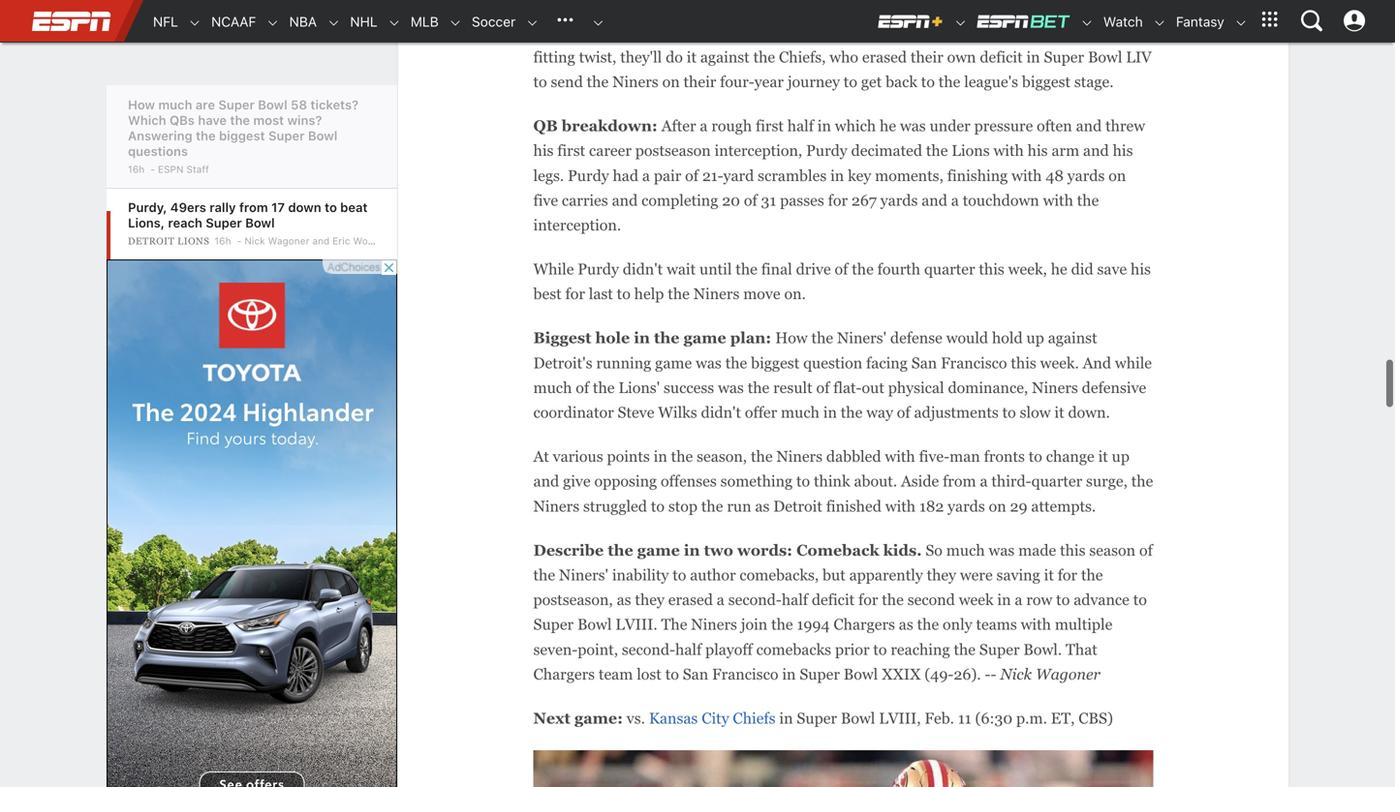 Task type: locate. For each thing, give the bounding box(es) containing it.
they
[[927, 567, 956, 584], [635, 592, 665, 609]]

he inside after a rough first half in which he was under pressure often and threw his first career postseason interception, purdy decimated the lions with his arm and his legs. purdy had a pair of 21-yard scrambles in key moments, finishing with 48 yards on five carries and completing 20 of 31 passes for 267 yards and a touchdown with the interception.
[[880, 117, 896, 135]]

2 vertical spatial purdy
[[578, 261, 619, 278]]

how right plan:
[[775, 330, 808, 347]]

1 horizontal spatial wagoner
[[1036, 666, 1100, 683]]

0 horizontal spatial erased
[[668, 592, 713, 609]]

half down journey
[[787, 117, 814, 135]]

season
[[1089, 542, 1136, 559]]

was inside so much was made this season of the niners' inability to author comebacks, but apparently they were saving it for the postseason, as they erased a second-half deficit for the second week in a row to advance to super bowl lviii. the niners join the 1994 chargers as the only teams with multiple seven-point, second-half playoff comebacks prior to reaching the super bowl. that chargers team lost to san francisco in super bowl xxix (49-26). --
[[989, 542, 1015, 559]]

they'll
[[620, 48, 662, 66]]

1 horizontal spatial quarter
[[1031, 473, 1082, 490]]

touchdown
[[963, 192, 1039, 209]]

lions up finishing
[[952, 142, 990, 160]]

week.
[[1040, 354, 1079, 372]]

flat-
[[833, 379, 862, 397]]

0 vertical spatial and
[[533, 0, 562, 16]]

wait
[[667, 261, 696, 278]]

last
[[589, 285, 613, 303]]

in left which
[[818, 117, 831, 135]]

0 vertical spatial get
[[612, 24, 633, 41]]

1 horizontal spatial how
[[775, 330, 808, 347]]

quarter inside at various points in the season, the niners dabbled with five-man fronts to change it up and give opposing offenses something to think about. aside from a third-quarter surge, the niners struggled to stop the run as detroit finished with 182 yards on 29 attempts.
[[1031, 473, 1082, 490]]

2 vertical spatial half
[[675, 641, 702, 659]]

the up the year
[[753, 48, 775, 66]]

super inside purdy, 49ers rally from 17 down to beat lions, reach super bowl
[[206, 216, 242, 230]]

16h down 'rally'
[[214, 235, 231, 247]]

0 horizontal spatial he
[[880, 117, 896, 135]]

deficit down but
[[812, 592, 855, 609]]

game
[[684, 330, 726, 347], [655, 354, 692, 372], [637, 542, 680, 559]]

1 horizontal spatial erased
[[862, 48, 907, 66]]

0 vertical spatial half
[[787, 117, 814, 135]]

2 vertical spatial this
[[1060, 542, 1086, 559]]

1 vertical spatial chargers
[[533, 666, 595, 683]]

niners' up facing
[[837, 330, 887, 347]]

nick wagoner
[[1000, 666, 1100, 683]]

1 vertical spatial francisco
[[712, 666, 778, 683]]

purdy up carries
[[568, 167, 609, 184]]

losses
[[906, 0, 946, 16]]

biggest inside how the niners' defense would hold up against detroit's running game was the biggest question facing san francisco this week. and while much of the lions' success was the result of flat-out physical dominance, niners defensive coordinator steve wilks didn't offer much in the way of adjustments to slow it down.
[[751, 354, 800, 372]]

down
[[288, 200, 321, 215]]

francisco inside so much was made this season of the niners' inability to author comebacks, but apparently they were saving it for the postseason, as they erased a second-half deficit for the second week in a row to advance to super bowl lviii. the niners join the 1994 chargers as the only teams with multiple seven-point, second-half playoff comebacks prior to reaching the super bowl. that chargers team lost to san francisco in super bowl xxix (49-26). --
[[712, 666, 778, 683]]

the up move
[[736, 261, 758, 278]]

francisco down playoff
[[712, 666, 778, 683]]

this inside how the niners' defense would hold up against detroit's running game was the biggest question facing san francisco this week. and while much of the lions' success was the result of flat-out physical dominance, niners defensive coordinator steve wilks didn't offer much in the way of adjustments to slow it down.
[[1011, 354, 1036, 372]]

0 horizontal spatial 16h
[[128, 164, 145, 175]]

with left 48
[[1012, 167, 1042, 184]]

0 horizontal spatial and
[[533, 0, 562, 16]]

wagoner
[[268, 235, 310, 247], [1036, 666, 1100, 683]]

0 horizontal spatial wagoner
[[268, 235, 310, 247]]

on for career
[[1109, 167, 1126, 184]]

on inside after a rough first half in which he was under pressure often and threw his first career postseason interception, purdy decimated the lions with his arm and his legs. purdy had a pair of 21-yard scrambles in key moments, finishing with 48 yards on five carries and completing 20 of 31 passes for 267 yards and a touchdown with the interception.
[[1109, 167, 1126, 184]]

of up long-
[[693, 0, 706, 16]]

mlb
[[411, 14, 439, 30]]

2 vertical spatial as
[[899, 616, 913, 634]]

so
[[926, 542, 943, 559]]

1 horizontal spatial francisco
[[941, 354, 1007, 372]]

on left "29"
[[989, 498, 1006, 515]]

much up were
[[946, 542, 985, 559]]

0 vertical spatial niners'
[[837, 330, 887, 347]]

soccer link
[[462, 1, 516, 43]]

0 vertical spatial biggest
[[1022, 73, 1071, 91]]

1 vertical spatial nick
[[1000, 666, 1032, 683]]

and down at
[[533, 473, 559, 490]]

and inside at various points in the season, the niners dabbled with five-man fronts to change it up and give opposing offenses something to think about. aside from a third-quarter surge, the niners struggled to stop the run as detroit finished with 182 yards on 29 attempts.
[[533, 473, 559, 490]]

0 vertical spatial erased
[[862, 48, 907, 66]]

did
[[1071, 261, 1094, 278]]

2 vertical spatial game
[[637, 542, 680, 559]]

comeback
[[796, 542, 879, 559]]

1 horizontal spatial detroit
[[773, 498, 822, 515]]

1 vertical spatial didn't
[[701, 404, 741, 421]]

much down detroit's
[[533, 379, 572, 397]]

1 vertical spatial 16h
[[214, 235, 231, 247]]

niners up think
[[776, 448, 823, 466]]

1 vertical spatial against
[[1048, 330, 1097, 347]]

in left the two
[[684, 542, 700, 559]]

to down the who
[[844, 73, 857, 91]]

to right fronts at right bottom
[[1029, 448, 1042, 466]]

hole
[[595, 330, 630, 347]]

1 horizontal spatial get
[[861, 73, 882, 91]]

postseason
[[635, 142, 711, 160]]

the up question
[[811, 330, 833, 347]]

send
[[551, 73, 583, 91]]

fantasy
[[1176, 14, 1224, 30]]

0 horizontal spatial up
[[1027, 330, 1044, 347]]

his
[[533, 142, 554, 160], [1028, 142, 1048, 160], [1113, 142, 1133, 160], [1131, 261, 1151, 278]]

1 vertical spatial he
[[1051, 261, 1067, 278]]

game up inability
[[637, 542, 680, 559]]

will
[[583, 24, 608, 41]]

which
[[835, 117, 876, 135]]

qb breakdown:
[[533, 117, 662, 135]]

2 vertical spatial yards
[[948, 498, 985, 515]]

first up interception,
[[756, 117, 784, 135]]

and inside and now, after a series of near misses and devastating losses before the super bowl, the niners will get their long-awaited shot at the franchise's sixth lombardi trophy. in a fitting twist, they'll do it against the chiefs, who erased their own deficit in super bowl liv to send the niners on their four-year journey to get back to the league's biggest stage.
[[794, 0, 820, 16]]

1 horizontal spatial and
[[1083, 354, 1111, 372]]

0 vertical spatial he
[[880, 117, 896, 135]]

0 horizontal spatial deficit
[[812, 592, 855, 609]]

against
[[700, 48, 750, 66], [1048, 330, 1097, 347]]

to right the prior
[[873, 641, 887, 659]]

fantasy link
[[1166, 1, 1224, 43]]

it
[[687, 48, 697, 66], [1055, 404, 1064, 421], [1098, 448, 1108, 466], [1044, 567, 1054, 584]]

bowl.
[[1023, 641, 1062, 659]]

1 vertical spatial get
[[861, 73, 882, 91]]

while
[[1115, 354, 1152, 372]]

to inside how the niners' defense would hold up against detroit's running game was the biggest question facing san francisco this week. and while much of the lions' success was the result of flat-out physical dominance, niners defensive coordinator steve wilks didn't offer much in the way of adjustments to slow it down.
[[1002, 404, 1016, 421]]

1 horizontal spatial deficit
[[980, 48, 1023, 66]]

much up qbs
[[158, 97, 192, 112]]

season,
[[697, 448, 747, 466]]

0 vertical spatial wagoner
[[268, 235, 310, 247]]

on for up
[[989, 498, 1006, 515]]

scrambles
[[758, 167, 827, 184]]

game left plan:
[[684, 330, 726, 347]]

0 vertical spatial from
[[239, 200, 268, 215]]

wagoner down that
[[1036, 666, 1100, 683]]

nick for nick wagoner
[[1000, 666, 1032, 683]]

quarter inside while purdy didn't wait until the final drive of the fourth quarter this week, he did save his best for last to help the niners move on.
[[924, 261, 975, 278]]

often
[[1037, 117, 1072, 135]]

1 vertical spatial game
[[655, 354, 692, 372]]

much inside how much are super bowl 58 tickets? which qbs have the most wins? answering the biggest super bowl questions
[[158, 97, 192, 112]]

with down 48
[[1043, 192, 1073, 209]]

watch link
[[1094, 1, 1143, 43]]

erased inside so much was made this season of the niners' inability to author comebacks, but apparently they were saving it for the postseason, as they erased a second-half deficit for the second week in a row to advance to super bowl lviii. the niners join the 1994 chargers as the only teams with multiple seven-point, second-half playoff comebacks prior to reaching the super bowl. that chargers team lost to san francisco in super bowl xxix (49-26). --
[[668, 592, 713, 609]]

to inside while purdy didn't wait until the final drive of the fourth quarter this week, he did save his best for last to help the niners move on.
[[617, 285, 631, 303]]

to left the 'author'
[[673, 567, 686, 584]]

niners up playoff
[[691, 616, 737, 634]]

biggest up result
[[751, 354, 800, 372]]

chiefs
[[733, 710, 776, 728]]

1 horizontal spatial on
[[989, 498, 1006, 515]]

0 horizontal spatial quarter
[[924, 261, 975, 278]]

0 horizontal spatial francisco
[[712, 666, 778, 683]]

something
[[721, 473, 793, 490]]

san down defense
[[911, 354, 937, 372]]

aside
[[901, 473, 939, 490]]

the down under
[[926, 142, 948, 160]]

as inside at various points in the season, the niners dabbled with five-man fronts to change it up and give opposing offenses something to think about. aside from a third-quarter surge, the niners struggled to stop the run as detroit finished with 182 yards on 29 attempts.
[[755, 498, 770, 515]]

detroit down think
[[773, 498, 822, 515]]

of inside while purdy didn't wait until the final drive of the fourth quarter this week, he did save his best for last to help the niners move on.
[[835, 261, 848, 278]]

0 vertical spatial purdy
[[806, 142, 847, 160]]

it inside how the niners' defense would hold up against detroit's running game was the biggest question facing san francisco this week. and while much of the lions' success was the result of flat-out physical dominance, niners defensive coordinator steve wilks didn't offer much in the way of adjustments to slow it down.
[[1055, 404, 1064, 421]]

detroit lions 16h
[[128, 235, 231, 247]]

11
[[958, 710, 971, 728]]

0 horizontal spatial biggest
[[219, 128, 265, 143]]

yards for man
[[948, 498, 985, 515]]

second- up lost
[[622, 641, 675, 659]]

wagoner for nick wagoner
[[1036, 666, 1100, 683]]

1 horizontal spatial second-
[[728, 592, 782, 609]]

carries
[[562, 192, 608, 209]]

bowl inside purdy, 49ers rally from 17 down to beat lions, reach super bowl
[[245, 216, 275, 230]]

super down teams
[[979, 641, 1020, 659]]

0 vertical spatial on
[[662, 73, 680, 91]]

wagoner for nick wagoner and eric woodyard
[[268, 235, 310, 247]]

trophy.
[[1027, 24, 1081, 41]]

0 vertical spatial against
[[700, 48, 750, 66]]

1 horizontal spatial nick
[[1000, 666, 1032, 683]]

as up lviii.
[[617, 592, 631, 609]]

to left think
[[796, 473, 810, 490]]

1 horizontal spatial as
[[755, 498, 770, 515]]

0 vertical spatial didn't
[[623, 261, 663, 278]]

how inside how the niners' defense would hold up against detroit's running game was the biggest question facing san francisco this week. and while much of the lions' success was the result of flat-out physical dominance, niners defensive coordinator steve wilks didn't offer much in the way of adjustments to slow it down.
[[775, 330, 808, 347]]

lions inside detroit lions 16h
[[177, 236, 210, 247]]

1 horizontal spatial didn't
[[701, 404, 741, 421]]

niners' up postseason,
[[559, 567, 608, 584]]

0 vertical spatial chargers
[[834, 616, 895, 634]]

1 vertical spatial and
[[1083, 354, 1111, 372]]

nick down bowl.
[[1000, 666, 1032, 683]]

advance
[[1074, 592, 1130, 609]]

was inside after a rough first half in which he was under pressure often and threw his first career postseason interception, purdy decimated the lions with his arm and his legs. purdy had a pair of 21-yard scrambles in key moments, finishing with 48 yards on five carries and completing 20 of 31 passes for 267 yards and a touchdown with the interception.
[[900, 117, 926, 135]]

describe
[[533, 542, 604, 559]]

so much was made this season of the niners' inability to author comebacks, but apparently they were saving it for the postseason, as they erased a second-half deficit for the second week in a row to advance to super bowl lviii. the niners join the 1994 chargers as the only teams with multiple seven-point, second-half playoff comebacks prior to reaching the super bowl. that chargers team lost to san francisco in super bowl xxix (49-26). --
[[533, 542, 1153, 683]]

deficit
[[980, 48, 1023, 66], [812, 592, 855, 609]]

out
[[862, 379, 884, 397]]

passes
[[780, 192, 824, 209]]

yard
[[723, 167, 754, 184]]

purdy inside while purdy didn't wait until the final drive of the fourth quarter this week, he did save his best for last to help the niners move on.
[[578, 261, 619, 278]]

first up legs.
[[557, 142, 585, 160]]

1994
[[797, 616, 830, 634]]

from inside purdy, 49ers rally from 17 down to beat lions, reach super bowl
[[239, 200, 268, 215]]

their up they'll
[[636, 24, 669, 41]]

niners down the until
[[693, 285, 740, 303]]

0 horizontal spatial as
[[617, 592, 631, 609]]

the down wait
[[668, 285, 690, 303]]

0 horizontal spatial first
[[557, 142, 585, 160]]

detroit's
[[533, 354, 592, 372]]

0 horizontal spatial nick
[[244, 235, 265, 247]]

1 horizontal spatial lions
[[952, 142, 990, 160]]

best
[[533, 285, 562, 303]]

half down the comebacks,
[[782, 592, 808, 609]]

0 horizontal spatial detroit
[[128, 236, 175, 247]]

with down "row"
[[1021, 616, 1051, 634]]

0 horizontal spatial yards
[[880, 192, 918, 209]]

third-
[[991, 473, 1031, 490]]

game up success
[[655, 354, 692, 372]]

up up "surge,"
[[1112, 448, 1130, 466]]

2 - from the left
[[991, 666, 996, 683]]

didn't
[[623, 261, 663, 278], [701, 404, 741, 421]]

san inside how the niners' defense would hold up against detroit's running game was the biggest question facing san francisco this week. and while much of the lions' success was the result of flat-out physical dominance, niners defensive coordinator steve wilks didn't offer much in the way of adjustments to slow it down.
[[911, 354, 937, 372]]

it right do
[[687, 48, 697, 66]]

1 vertical spatial yards
[[880, 192, 918, 209]]

1 vertical spatial half
[[782, 592, 808, 609]]

1 horizontal spatial this
[[1011, 354, 1036, 372]]

0 vertical spatial nick
[[244, 235, 265, 247]]

francisco inside how the niners' defense would hold up against detroit's running game was the biggest question facing san francisco this week. and while much of the lions' success was the result of flat-out physical dominance, niners defensive coordinator steve wilks didn't offer much in the way of adjustments to slow it down.
[[941, 354, 1007, 372]]

on.
[[784, 285, 806, 303]]

2 vertical spatial on
[[989, 498, 1006, 515]]

questions
[[128, 144, 188, 158]]

wins?
[[287, 113, 322, 127]]

1 horizontal spatial up
[[1112, 448, 1130, 466]]

bowl left lviii,
[[841, 710, 875, 728]]

rally
[[210, 200, 236, 215]]

san
[[911, 354, 937, 372], [683, 666, 708, 683]]

super up have
[[218, 97, 255, 112]]

pressure
[[974, 117, 1033, 135]]

reach
[[168, 216, 202, 230]]

16h down 'questions'
[[128, 164, 145, 175]]

0 horizontal spatial how
[[128, 97, 155, 112]]

running
[[596, 354, 651, 372]]

various
[[553, 448, 603, 466]]

points
[[607, 448, 650, 466]]

1 vertical spatial their
[[911, 48, 943, 66]]

this
[[979, 261, 1005, 278], [1011, 354, 1036, 372], [1060, 542, 1086, 559]]

0 vertical spatial francisco
[[941, 354, 1007, 372]]

league's
[[964, 73, 1018, 91]]

from inside at various points in the season, the niners dabbled with five-man fronts to change it up and give opposing offenses something to think about. aside from a third-quarter surge, the niners struggled to stop the run as detroit finished with 182 yards on 29 attempts.
[[943, 473, 976, 490]]

20
[[722, 192, 740, 209]]

facing
[[866, 354, 908, 372]]

help
[[634, 285, 664, 303]]

1 vertical spatial up
[[1112, 448, 1130, 466]]

comebacks,
[[740, 567, 819, 584]]

how inside how much are super bowl 58 tickets? which qbs have the most wins? answering the biggest super bowl questions
[[128, 97, 155, 112]]

0 horizontal spatial niners'
[[559, 567, 608, 584]]

with left 182
[[885, 498, 916, 515]]

and up arm
[[1076, 117, 1102, 135]]

0 horizontal spatial this
[[979, 261, 1005, 278]]

his right save
[[1131, 261, 1151, 278]]

a inside at various points in the season, the niners dabbled with five-man fronts to change it up and give opposing offenses something to think about. aside from a third-quarter surge, the niners struggled to stop the run as detroit finished with 182 yards on 29 attempts.
[[980, 473, 988, 490]]

second- up join in the right bottom of the page
[[728, 592, 782, 609]]

detroit down lions,
[[128, 236, 175, 247]]

twist,
[[579, 48, 617, 66]]

a
[[638, 0, 646, 16], [1103, 24, 1111, 41], [700, 117, 708, 135], [642, 167, 650, 184], [951, 192, 959, 209], [980, 473, 988, 490], [717, 592, 725, 609], [1015, 592, 1023, 609]]

on
[[662, 73, 680, 91], [1109, 167, 1126, 184], [989, 498, 1006, 515]]

it inside at various points in the season, the niners dabbled with five-man fronts to change it up and give opposing offenses something to think about. aside from a third-quarter surge, the niners struggled to stop the run as detroit finished with 182 yards on 29 attempts.
[[1098, 448, 1108, 466]]

lions inside after a rough first half in which he was under pressure often and threw his first career postseason interception, purdy decimated the lions with his arm and his legs. purdy had a pair of 21-yard scrambles in key moments, finishing with 48 yards on five carries and completing 20 of 31 passes for 267 yards and a touchdown with the interception.
[[952, 142, 990, 160]]

0 vertical spatial deficit
[[980, 48, 1023, 66]]

much inside so much was made this season of the niners' inability to author comebacks, but apparently they were saving it for the postseason, as they erased a second-half deficit for the second week in a row to advance to super bowl lviii. the niners join the 1994 chargers as the only teams with multiple seven-point, second-half playoff comebacks prior to reaching the super bowl. that chargers team lost to san francisco in super bowl xxix (49-26). --
[[946, 542, 985, 559]]

0 horizontal spatial lions
[[177, 236, 210, 247]]

bowl inside and now, after a series of near misses and devastating losses before the super bowl, the niners will get their long-awaited shot at the franchise's sixth lombardi trophy. in a fitting twist, they'll do it against the chiefs, who erased their own deficit in super bowl liv to send the niners on their four-year journey to get back to the league's biggest stage.
[[1088, 48, 1122, 66]]

at
[[799, 24, 812, 41]]

quarter up attempts.
[[1031, 473, 1082, 490]]

they down inability
[[635, 592, 665, 609]]

0 vertical spatial detroit
[[128, 236, 175, 247]]

deficit up league's
[[980, 48, 1023, 66]]

the down arm
[[1077, 192, 1099, 209]]

detroit inside detroit lions 16h
[[128, 236, 175, 247]]

team
[[599, 666, 633, 683]]

bowl down '17'
[[245, 216, 275, 230]]

0 horizontal spatial they
[[635, 592, 665, 609]]

to inside purdy, 49ers rally from 17 down to beat lions, reach super bowl
[[325, 200, 337, 215]]

espn
[[158, 164, 184, 175]]

lions down the reach
[[177, 236, 210, 247]]

1 vertical spatial niners'
[[559, 567, 608, 584]]

and now, after a series of near misses and devastating losses before the super bowl, the niners will get their long-awaited shot at the franchise's sixth lombardi trophy. in a fitting twist, they'll do it against the chiefs, who erased their own deficit in super bowl liv to send the niners on their four-year journey to get back to the league's biggest stage.
[[533, 0, 1152, 91]]

2 vertical spatial their
[[684, 73, 716, 91]]

they down "so"
[[927, 567, 956, 584]]

from down man
[[943, 473, 976, 490]]

0 vertical spatial game
[[684, 330, 726, 347]]

the up lombardi on the right top of the page
[[997, 0, 1019, 16]]

yards inside at various points in the season, the niners dabbled with five-man fronts to change it up and give opposing offenses something to think about. aside from a third-quarter surge, the niners struggled to stop the run as detroit finished with 182 yards on 29 attempts.
[[948, 498, 985, 515]]

2 horizontal spatial on
[[1109, 167, 1126, 184]]

1 vertical spatial second-
[[622, 641, 675, 659]]

0 vertical spatial their
[[636, 24, 669, 41]]

of right the season
[[1139, 542, 1153, 559]]

how for the
[[775, 330, 808, 347]]

1 vertical spatial as
[[617, 592, 631, 609]]

1 horizontal spatial first
[[756, 117, 784, 135]]

(6:30
[[975, 710, 1013, 728]]

the down plan:
[[725, 354, 747, 372]]

1 vertical spatial from
[[943, 473, 976, 490]]

1 vertical spatial wagoner
[[1036, 666, 1100, 683]]

kids.
[[883, 542, 922, 559]]

this right made
[[1060, 542, 1086, 559]]

francisco down would
[[941, 354, 1007, 372]]

in inside at various points in the season, the niners dabbled with five-man fronts to change it up and give opposing offenses something to think about. aside from a third-quarter surge, the niners struggled to stop the run as detroit finished with 182 yards on 29 attempts.
[[654, 448, 667, 466]]

on inside at various points in the season, the niners dabbled with five-man fronts to change it up and give opposing offenses something to think about. aside from a third-quarter surge, the niners struggled to stop the run as detroit finished with 182 yards on 29 attempts.
[[989, 498, 1006, 515]]

super down 'most'
[[268, 128, 305, 143]]

slow
[[1020, 404, 1051, 421]]

purdy, 49ers rally from 17 down to beat lions, reach super bowl link
[[128, 200, 368, 230]]

1 vertical spatial quarter
[[1031, 473, 1082, 490]]

rough
[[711, 117, 752, 135]]

0 horizontal spatial on
[[662, 73, 680, 91]]

1 horizontal spatial biggest
[[751, 354, 800, 372]]

as right run on the right bottom of the page
[[755, 498, 770, 515]]



Task type: vqa. For each thing, say whether or not it's contained in the screenshot.
left up
yes



Task type: describe. For each thing, give the bounding box(es) containing it.
after
[[602, 0, 634, 16]]

saving
[[997, 567, 1040, 584]]

0 horizontal spatial get
[[612, 24, 633, 41]]

of left 21-
[[685, 167, 699, 184]]

super right chiefs
[[797, 710, 837, 728]]

adjustments
[[914, 404, 999, 421]]

and down had
[[612, 192, 638, 209]]

was right success
[[718, 379, 744, 397]]

to left stop in the bottom of the page
[[651, 498, 665, 515]]

super down comebacks
[[800, 666, 840, 683]]

his down threw
[[1113, 142, 1133, 160]]

fronts
[[984, 448, 1025, 466]]

year
[[754, 73, 784, 91]]

this inside so much was made this season of the niners' inability to author comebacks, but apparently they were saving it for the postseason, as they erased a second-half deficit for the second week in a row to advance to super bowl lviii. the niners join the 1994 chargers as the only teams with multiple seven-point, second-half playoff comebacks prior to reaching the super bowl. that chargers team lost to san francisco in super bowl xxix (49-26). --
[[1060, 542, 1086, 559]]

biggest inside and now, after a series of near misses and devastating losses before the super bowl, the niners will get their long-awaited shot at the franchise's sixth lombardi trophy. in a fitting twist, they'll do it against the chiefs, who erased their own deficit in super bowl liv to send the niners on their four-year journey to get back to the league's biggest stage.
[[1022, 73, 1071, 91]]

the down second
[[917, 616, 939, 634]]

awaited
[[708, 24, 762, 41]]

the up comebacks
[[771, 616, 793, 634]]

in right chiefs
[[779, 710, 793, 728]]

the down the flat-
[[841, 404, 863, 421]]

the left run on the right bottom of the page
[[701, 498, 723, 515]]

erased inside and now, after a series of near misses and devastating losses before the super bowl, the niners will get their long-awaited shot at the franchise's sixth lombardi trophy. in a fitting twist, they'll do it against the chiefs, who erased their own deficit in super bowl liv to send the niners on their four-year journey to get back to the league's biggest stage.
[[862, 48, 907, 66]]

against inside how the niners' defense would hold up against detroit's running game was the biggest question facing san francisco this week. and while much of the lions' success was the result of flat-out physical dominance, niners defensive coordinator steve wilks didn't offer much in the way of adjustments to slow it down.
[[1048, 330, 1097, 347]]

1 horizontal spatial 16h
[[214, 235, 231, 247]]

0 horizontal spatial second-
[[622, 641, 675, 659]]

offer
[[745, 404, 777, 421]]

against inside and now, after a series of near misses and devastating losses before the super bowl, the niners will get their long-awaited shot at the franchise's sixth lombardi trophy. in a fitting twist, they'll do it against the chiefs, who erased their own deficit in super bowl liv to send the niners on their four-year journey to get back to the league's biggest stage.
[[700, 48, 750, 66]]

journey
[[788, 73, 840, 91]]

bowl up point,
[[577, 616, 612, 634]]

decimated
[[851, 142, 922, 160]]

detroit lions link
[[128, 235, 212, 247]]

he inside while purdy didn't wait until the final drive of the fourth quarter this week, he did save his best for last to help the niners move on.
[[1051, 261, 1067, 278]]

bowl up 'most'
[[258, 97, 287, 112]]

didn't inside while purdy didn't wait until the final drive of the fourth quarter this week, he did save his best for last to help the niners move on.
[[623, 261, 663, 278]]

the right have
[[230, 113, 250, 127]]

of inside so much was made this season of the niners' inability to author comebacks, but apparently they were saving it for the postseason, as they erased a second-half deficit for the second week in a row to advance to super bowl lviii. the niners join the 1994 chargers as the only teams with multiple seven-point, second-half playoff comebacks prior to reaching the super bowl. that chargers team lost to san francisco in super bowl xxix (49-26). --
[[1139, 542, 1153, 559]]

at various points in the season, the niners dabbled with five-man fronts to change it up and give opposing offenses something to think about. aside from a third-quarter surge, the niners struggled to stop the run as detroit finished with 182 yards on 29 attempts.
[[533, 448, 1153, 515]]

author
[[690, 567, 736, 584]]

0 horizontal spatial chargers
[[533, 666, 595, 683]]

it inside so much was made this season of the niners' inability to author comebacks, but apparently they were saving it for the postseason, as they erased a second-half deficit for the second week in a row to advance to super bowl lviii. the niners join the 1994 chargers as the only teams with multiple seven-point, second-half playoff comebacks prior to reaching the super bowl. that chargers team lost to san francisco in super bowl xxix (49-26). --
[[1044, 567, 1054, 584]]

much down result
[[781, 404, 820, 421]]

the right at
[[816, 24, 837, 41]]

for inside while purdy didn't wait until the final drive of the fourth quarter this week, he did save his best for last to help the niners move on.
[[565, 285, 585, 303]]

1 horizontal spatial their
[[684, 73, 716, 91]]

didn't inside how the niners' defense would hold up against detroit's running game was the biggest question facing san francisco this week. and while much of the lions' success was the result of flat-out physical dominance, niners defensive coordinator steve wilks didn't offer much in the way of adjustments to slow it down.
[[701, 404, 741, 421]]

the down running
[[593, 379, 615, 397]]

devastating
[[824, 0, 902, 16]]

think
[[814, 473, 850, 490]]

kansas city chiefs link
[[649, 710, 776, 728]]

lost
[[637, 666, 662, 683]]

niners' inside how the niners' defense would hold up against detroit's running game was the biggest question facing san francisco this week. and while much of the lions' success was the result of flat-out physical dominance, niners defensive coordinator steve wilks didn't offer much in the way of adjustments to slow it down.
[[837, 330, 887, 347]]

48
[[1046, 167, 1064, 184]]

of up coordinator
[[576, 379, 589, 397]]

for inside after a rough first half in which he was under pressure often and threw his first career postseason interception, purdy decimated the lions with his arm and his legs. purdy had a pair of 21-yard scrambles in key moments, finishing with 48 yards on five carries and completing 20 of 31 passes for 267 yards and a touchdown with the interception.
[[828, 192, 848, 209]]

the down have
[[196, 128, 216, 143]]

to right lost
[[665, 666, 679, 683]]

and inside and now, after a series of near misses and devastating losses before the super bowl, the niners will get their long-awaited shot at the franchise's sixth lombardi trophy. in a fitting twist, they'll do it against the chiefs, who erased their own deficit in super bowl liv to send the niners on their four-year journey to get back to the league's biggest stage.
[[533, 0, 562, 16]]

niners down give in the bottom left of the page
[[533, 498, 579, 515]]

biggest inside how much are super bowl 58 tickets? which qbs have the most wins? answering the biggest super bowl questions
[[219, 128, 265, 143]]

final
[[761, 261, 792, 278]]

and down moments,
[[922, 192, 947, 209]]

advertisement element
[[107, 260, 397, 788]]

coordinator
[[533, 404, 614, 421]]

biggest hole in the game plan:
[[533, 330, 775, 347]]

in right hole
[[634, 330, 650, 347]]

completing
[[642, 192, 718, 209]]

with down "pressure"
[[994, 142, 1024, 160]]

how the niners' defense would hold up against detroit's running game was the biggest question facing san francisco this week. and while much of the lions' success was the result of flat-out physical dominance, niners defensive coordinator steve wilks didn't offer much in the way of adjustments to slow it down.
[[533, 330, 1152, 421]]

deficit inside and now, after a series of near misses and devastating losses before the super bowl, the niners will get their long-awaited shot at the franchise's sixth lombardi trophy. in a fitting twist, they'll do it against the chiefs, who erased their own deficit in super bowl liv to send the niners on their four-year journey to get back to the league's biggest stage.
[[980, 48, 1023, 66]]

with inside so much was made this season of the niners' inability to author comebacks, but apparently they were saving it for the postseason, as they erased a second-half deficit for the second week in a row to advance to super bowl lviii. the niners join the 1994 chargers as the only teams with multiple seven-point, second-half playoff comebacks prior to reaching the super bowl. that chargers team lost to san francisco in super bowl xxix (49-26). --
[[1021, 616, 1051, 634]]

the down describe
[[533, 567, 555, 584]]

how much are super bowl 58 tickets? which qbs have the most wins? answering the biggest super bowl questions link
[[128, 97, 359, 158]]

success
[[664, 379, 714, 397]]

niners inside while purdy didn't wait until the final drive of the fourth quarter this week, he did save his best for last to help the niners move on.
[[693, 285, 740, 303]]

finished
[[826, 498, 882, 515]]

21-
[[702, 167, 723, 184]]

chiefs,
[[779, 48, 826, 66]]

describe the game in two words: comeback kids.
[[533, 542, 922, 559]]

detroit inside at various points in the season, the niners dabbled with five-man fronts to change it up and give opposing offenses something to think about. aside from a third-quarter surge, the niners struggled to stop the run as detroit finished with 182 yards on 29 attempts.
[[773, 498, 822, 515]]

nba link
[[280, 1, 317, 43]]

kansas
[[649, 710, 698, 728]]

nick for nick wagoner and eric woodyard
[[244, 235, 265, 247]]

up inside at various points in the season, the niners dabbled with five-man fronts to change it up and give opposing offenses something to think about. aside from a third-quarter surge, the niners struggled to stop the run as detroit finished with 182 yards on 29 attempts.
[[1112, 448, 1130, 466]]

made
[[1018, 542, 1056, 559]]

liv
[[1126, 48, 1152, 66]]

san inside so much was made this season of the niners' inability to author comebacks, but apparently they were saving it for the postseason, as they erased a second-half deficit for the second week in a row to advance to super bowl lviii. the niners join the 1994 chargers as the only teams with multiple seven-point, second-half playoff comebacks prior to reaching the super bowl. that chargers team lost to san francisco in super bowl xxix (49-26). --
[[683, 666, 708, 683]]

to right "row"
[[1056, 592, 1070, 609]]

lions,
[[128, 216, 165, 230]]

the up 26).
[[954, 641, 976, 659]]

result
[[773, 379, 813, 397]]

1 vertical spatial first
[[557, 142, 585, 160]]

while
[[533, 261, 574, 278]]

the up the "offer"
[[748, 379, 770, 397]]

super up trophy.
[[1023, 0, 1063, 16]]

for up advance at the right bottom of page
[[1058, 567, 1077, 584]]

31
[[761, 192, 776, 209]]

surge,
[[1086, 473, 1128, 490]]

legs.
[[533, 167, 564, 184]]

2 horizontal spatial as
[[899, 616, 913, 634]]

super up 'seven-'
[[533, 616, 574, 634]]

the right "surge,"
[[1131, 473, 1153, 490]]

in left key
[[830, 167, 844, 184]]

ncaaf
[[211, 14, 256, 30]]

his down qb at the top left of the page
[[533, 142, 554, 160]]

the up advance at the right bottom of page
[[1081, 567, 1103, 584]]

nfl
[[153, 14, 178, 30]]

in inside how the niners' defense would hold up against detroit's running game was the biggest question facing san francisco this week. and while much of the lions' success was the result of flat-out physical dominance, niners defensive coordinator steve wilks didn't offer much in the way of adjustments to slow it down.
[[823, 404, 837, 421]]

of inside and now, after a series of near misses and devastating losses before the super bowl, the niners will get their long-awaited shot at the franchise's sixth lombardi trophy. in a fitting twist, they'll do it against the chiefs, who erased their own deficit in super bowl liv to send the niners on their four-year journey to get back to the league's biggest stage.
[[693, 0, 706, 16]]

hold
[[992, 330, 1023, 347]]

four-
[[720, 73, 754, 91]]

niners down they'll
[[612, 73, 659, 91]]

half inside after a rough first half in which he was under pressure often and threw his first career postseason interception, purdy decimated the lions with his arm and his legs. purdy had a pair of 21-yard scrambles in key moments, finishing with 48 yards on five carries and completing 20 of 31 passes for 267 yards and a touchdown with the interception.
[[787, 117, 814, 135]]

next game: vs. kansas city chiefs in super bowl lviii, feb. 11 (6:30 p.m. et, cbs)
[[533, 710, 1113, 728]]

purdy,
[[128, 200, 167, 215]]

this inside while purdy didn't wait until the final drive of the fourth quarter this week, he did save his best for last to help the niners move on.
[[979, 261, 1005, 278]]

attempts.
[[1031, 498, 1096, 515]]

the right bowl,
[[1109, 0, 1131, 16]]

until
[[700, 261, 732, 278]]

game inside how the niners' defense would hold up against detroit's running game was the biggest question facing san francisco this week. and while much of the lions' success was the result of flat-out physical dominance, niners defensive coordinator steve wilks didn't offer much in the way of adjustments to slow it down.
[[655, 354, 692, 372]]

of left 31
[[744, 192, 757, 209]]

lviii,
[[879, 710, 921, 728]]

the down twist,
[[587, 73, 609, 91]]

franchise's
[[841, 24, 914, 41]]

lviii.
[[616, 616, 657, 634]]

1 - from the left
[[985, 666, 991, 683]]

the up inability
[[608, 542, 633, 559]]

deficit inside so much was made this season of the niners' inability to author comebacks, but apparently they were saving it for the postseason, as they erased a second-half deficit for the second week in a row to advance to super bowl lviii. the niners join the 1994 chargers as the only teams with multiple seven-point, second-half playoff comebacks prior to reaching the super bowl. that chargers team lost to san francisco in super bowl xxix (49-26). --
[[812, 592, 855, 609]]

bowl down the prior
[[844, 666, 878, 683]]

change
[[1046, 448, 1095, 466]]

yards for often
[[1067, 167, 1105, 184]]

his left arm
[[1028, 142, 1048, 160]]

niners up fitting
[[533, 24, 579, 41]]

game:
[[574, 710, 623, 728]]

save
[[1097, 261, 1127, 278]]

words:
[[737, 542, 793, 559]]

moments,
[[875, 167, 944, 184]]

267
[[852, 192, 877, 209]]

career
[[589, 142, 632, 160]]

up inside how the niners' defense would hold up against detroit's running game was the biggest question facing san francisco this week. and while much of the lions' success was the result of flat-out physical dominance, niners defensive coordinator steve wilks didn't offer much in the way of adjustments to slow it down.
[[1027, 330, 1044, 347]]

but
[[823, 567, 846, 584]]

multiple
[[1055, 616, 1113, 634]]

to left send at the left top of the page
[[533, 73, 547, 91]]

under
[[930, 117, 971, 135]]

niners inside so much was made this season of the niners' inability to author comebacks, but apparently they were saving it for the postseason, as they erased a second-half deficit for the second week in a row to advance to super bowl lviii. the niners join the 1994 chargers as the only teams with multiple seven-point, second-half playoff comebacks prior to reaching the super bowl. that chargers team lost to san francisco in super bowl xxix (49-26). --
[[691, 616, 737, 634]]

1 horizontal spatial chargers
[[834, 616, 895, 634]]

niners inside how the niners' defense would hold up against detroit's running game was the biggest question facing san francisco this week. and while much of the lions' success was the result of flat-out physical dominance, niners defensive coordinator steve wilks didn't offer much in the way of adjustments to slow it down.
[[1032, 379, 1078, 397]]

1 vertical spatial purdy
[[568, 167, 609, 184]]

1 vertical spatial they
[[635, 592, 665, 609]]

the up offenses
[[671, 448, 693, 466]]

eric
[[332, 235, 350, 247]]

0 vertical spatial 16h
[[128, 164, 145, 175]]

misses
[[744, 0, 790, 16]]

nhl link
[[340, 1, 377, 43]]

week,
[[1008, 261, 1047, 278]]

0 horizontal spatial their
[[636, 24, 669, 41]]

and inside how the niners' defense would hold up against detroit's running game was the biggest question facing san francisco this week. and while much of the lions' success was the result of flat-out physical dominance, niners defensive coordinator steve wilks didn't offer much in the way of adjustments to slow it down.
[[1083, 354, 1111, 372]]

0 vertical spatial first
[[756, 117, 784, 135]]

was up success
[[696, 354, 722, 372]]

for down apparently
[[858, 592, 878, 609]]

how for much
[[128, 97, 155, 112]]

0 vertical spatial second-
[[728, 592, 782, 609]]

in inside and now, after a series of near misses and devastating losses before the super bowl, the niners will get their long-awaited shot at the franchise's sixth lombardi trophy. in a fitting twist, they'll do it against the chiefs, who erased their own deficit in super bowl liv to send the niners on their four-year journey to get back to the league's biggest stage.
[[1026, 48, 1040, 66]]

the down own
[[939, 73, 961, 91]]

and right arm
[[1083, 142, 1109, 160]]

lions'
[[618, 379, 660, 397]]

plan:
[[730, 330, 771, 347]]

second
[[908, 592, 955, 609]]

bowl down wins?
[[308, 128, 338, 143]]

apparently
[[849, 567, 923, 584]]

the up something at the bottom right
[[751, 448, 773, 466]]

dabbled
[[826, 448, 881, 466]]

it inside and now, after a series of near misses and devastating losses before the super bowl, the niners will get their long-awaited shot at the franchise's sixth lombardi trophy. in a fitting twist, they'll do it against the chiefs, who erased their own deficit in super bowl liv to send the niners on their four-year journey to get back to the league's biggest stage.
[[687, 48, 697, 66]]

to right back
[[921, 73, 935, 91]]

of left the flat-
[[816, 379, 830, 397]]

in up teams
[[997, 592, 1011, 609]]

super down trophy.
[[1044, 48, 1084, 66]]

most
[[253, 113, 284, 127]]

shot
[[766, 24, 795, 41]]

and left eric
[[312, 235, 330, 247]]

of right way
[[897, 404, 910, 421]]

steve
[[618, 404, 654, 421]]

0 vertical spatial they
[[927, 567, 956, 584]]

on inside and now, after a series of near misses and devastating losses before the super bowl, the niners will get their long-awaited shot at the franchise's sixth lombardi trophy. in a fitting twist, they'll do it against the chiefs, who erased their own deficit in super bowl liv to send the niners on their four-year journey to get back to the league's biggest stage.
[[662, 73, 680, 91]]

the down help
[[654, 330, 680, 347]]

in down comebacks
[[782, 666, 796, 683]]

to right advance at the right bottom of page
[[1133, 592, 1147, 609]]

the left fourth
[[852, 261, 874, 278]]

with up the "aside"
[[885, 448, 915, 466]]

ncaaf link
[[202, 1, 256, 43]]

his inside while purdy didn't wait until the final drive of the fourth quarter this week, he did save his best for last to help the niners move on.
[[1131, 261, 1151, 278]]

comebacks
[[756, 641, 831, 659]]

the down apparently
[[882, 592, 904, 609]]

own
[[947, 48, 976, 66]]

niners' inside so much was made this season of the niners' inability to author comebacks, but apparently they were saving it for the postseason, as they erased a second-half deficit for the second week in a row to advance to super bowl lviii. the niners join the 1994 chargers as the only teams with multiple seven-point, second-half playoff comebacks prior to reaching the super bowl. that chargers team lost to san francisco in super bowl xxix (49-26). --
[[559, 567, 608, 584]]



